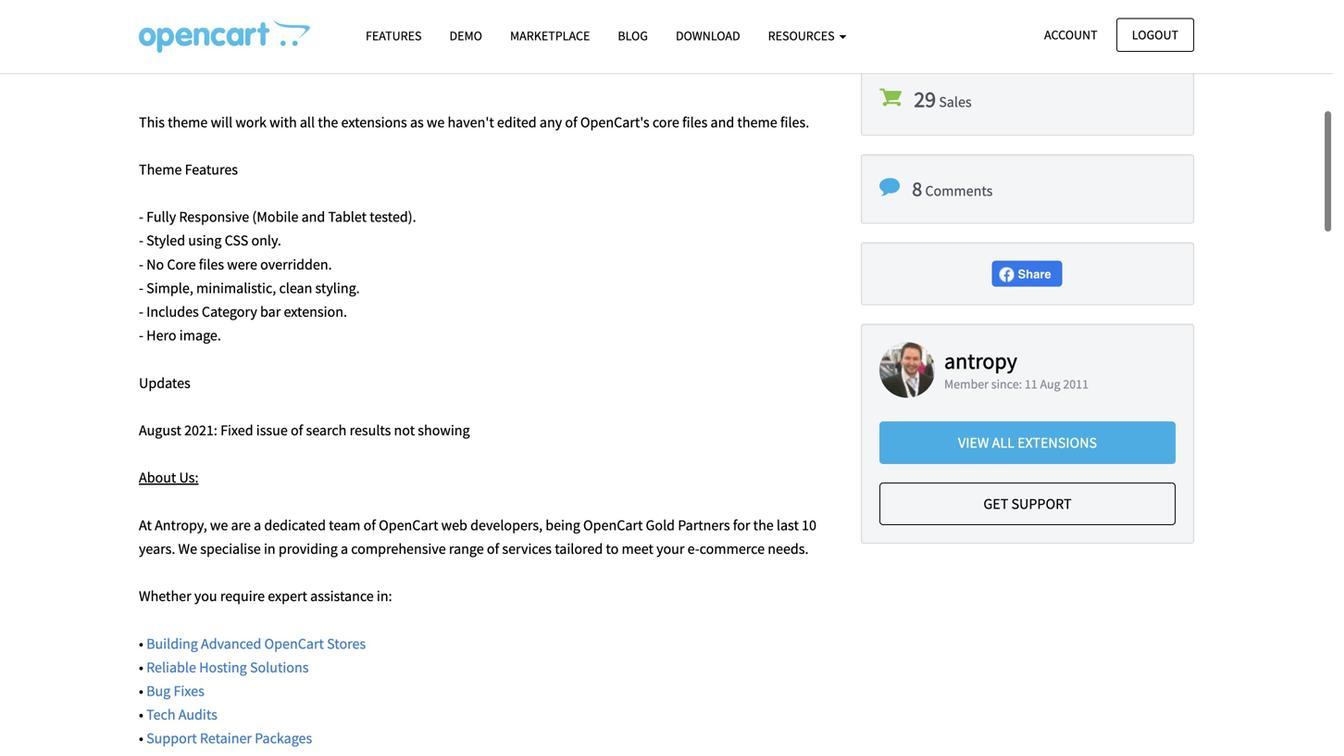 Task type: locate. For each thing, give the bounding box(es) containing it.
cart mini image
[[880, 86, 902, 108]]

1 vertical spatial files
[[199, 255, 224, 274]]

0 vertical spatial a
[[254, 516, 261, 534]]

29 sales
[[914, 85, 972, 113]]

theme left files.
[[738, 113, 778, 131]]

0 vertical spatial support
[[1012, 495, 1072, 513]]

-
[[139, 208, 144, 226], [139, 231, 144, 250], [139, 255, 144, 274], [139, 279, 144, 297], [139, 302, 144, 321], [139, 326, 144, 345]]

- left "no"
[[139, 255, 144, 274]]

1 horizontal spatial theme
[[738, 113, 778, 131]]

1 vertical spatial support
[[146, 729, 197, 748]]

specialise
[[200, 540, 261, 558]]

0 horizontal spatial opencart
[[265, 634, 324, 653]]

4 - from the top
[[139, 279, 144, 297]]

building
[[146, 634, 198, 653]]

1 vertical spatial extensions
[[1018, 434, 1098, 452]]

theme left will
[[168, 113, 208, 131]]

bug fixes link
[[146, 682, 205, 700]]

simple,
[[147, 279, 193, 297]]

we right as at the top of the page
[[427, 113, 445, 131]]

1 vertical spatial the
[[754, 516, 774, 534]]

1 horizontal spatial files
[[683, 113, 708, 131]]

download
[[676, 27, 741, 44]]

web
[[442, 516, 468, 534]]

• building advanced opencart stores • reliable hosting solutions • bug fixes • tech audits • support retainer packages
[[139, 634, 366, 748]]

fixes
[[174, 682, 205, 700]]

1 - from the top
[[139, 208, 144, 226]]

using
[[188, 231, 222, 250]]

0 horizontal spatial files
[[199, 255, 224, 274]]

29
[[914, 85, 937, 113]]

will
[[211, 113, 233, 131]]

10
[[802, 516, 817, 534]]

providing
[[279, 540, 338, 558]]

dedicated
[[264, 516, 326, 534]]

0 horizontal spatial extensions
[[341, 113, 407, 131]]

opencart inside • building advanced opencart stores • reliable hosting solutions • bug fixes • tech audits • support retainer packages
[[265, 634, 324, 653]]

- left includes
[[139, 302, 144, 321]]

2 • from the top
[[139, 658, 143, 677]]

0 vertical spatial the
[[318, 113, 338, 131]]

all
[[300, 113, 315, 131], [993, 434, 1015, 452]]

antropy member since: 11 aug 2011
[[945, 347, 1089, 392]]

files.
[[781, 113, 810, 131]]

us:
[[179, 468, 199, 487]]

gold
[[646, 516, 675, 534]]

1 • from the top
[[139, 634, 143, 653]]

you
[[194, 587, 217, 605]]

support inside • building advanced opencart stores • reliable hosting solutions • bug fixes • tech audits • support retainer packages
[[146, 729, 197, 748]]

fully
[[147, 208, 176, 226]]

no
[[147, 255, 164, 274]]

1 vertical spatial features
[[185, 160, 238, 179]]

e-
[[688, 540, 700, 558]]

about
[[139, 468, 176, 487]]

services
[[502, 540, 552, 558]]

0 vertical spatial files
[[683, 113, 708, 131]]

1 vertical spatial a
[[341, 540, 348, 558]]

1 horizontal spatial a
[[341, 540, 348, 558]]

3 - from the top
[[139, 255, 144, 274]]

1 horizontal spatial we
[[427, 113, 445, 131]]

minimalistic,
[[196, 279, 276, 297]]

1 vertical spatial all
[[993, 434, 1015, 452]]

the right with
[[318, 113, 338, 131]]

and right core
[[711, 113, 735, 131]]

solutions
[[250, 658, 309, 677]]

- left fully
[[139, 208, 144, 226]]

category
[[202, 302, 257, 321]]

4 • from the top
[[139, 705, 143, 724]]

are
[[231, 516, 251, 534]]

features up responsive
[[185, 160, 238, 179]]

a right "are"
[[254, 516, 261, 534]]

1 horizontal spatial and
[[711, 113, 735, 131]]

comment image
[[880, 177, 900, 197]]

whether
[[139, 587, 191, 605]]

0 horizontal spatial we
[[210, 516, 228, 534]]

with
[[270, 113, 297, 131]]

require
[[220, 587, 265, 605]]

0 horizontal spatial and
[[302, 208, 325, 226]]

2011
[[1064, 376, 1089, 392]]

1 vertical spatial and
[[302, 208, 325, 226]]

only.
[[251, 231, 281, 250]]

features
[[366, 27, 422, 44], [185, 160, 238, 179]]

all right with
[[300, 113, 315, 131]]

get
[[984, 495, 1009, 513]]

1 horizontal spatial all
[[993, 434, 1015, 452]]

files right core
[[683, 113, 708, 131]]

all right view at the bottom right of page
[[993, 434, 1015, 452]]

2021:
[[184, 421, 218, 440]]

0 vertical spatial features
[[366, 27, 422, 44]]

for
[[733, 516, 751, 534]]

expert
[[268, 587, 307, 605]]

files down the using
[[199, 255, 224, 274]]

a down team
[[341, 540, 348, 558]]

support right get
[[1012, 495, 1072, 513]]

- left hero
[[139, 326, 144, 345]]

- left styled at left
[[139, 231, 144, 250]]

extensions down the aug
[[1018, 434, 1098, 452]]

as
[[410, 113, 424, 131]]

demo
[[450, 27, 483, 44]]

opencart up solutions
[[265, 634, 324, 653]]

2 - from the top
[[139, 231, 144, 250]]

blog link
[[604, 19, 662, 52]]

includes
[[147, 302, 199, 321]]

hero
[[147, 326, 177, 345]]

(mobile
[[252, 208, 299, 226]]

tested).
[[370, 208, 416, 226]]

styling.
[[315, 279, 360, 297]]

whether you require expert assistance in:
[[139, 587, 392, 605]]

theme
[[168, 113, 208, 131], [738, 113, 778, 131]]

1 theme from the left
[[168, 113, 208, 131]]

- left "simple,"
[[139, 279, 144, 297]]

we
[[427, 113, 445, 131], [210, 516, 228, 534]]

extensions left as at the top of the page
[[341, 113, 407, 131]]

opencart up comprehensive
[[379, 516, 439, 534]]

resources
[[769, 27, 838, 44]]

opencart up to
[[584, 516, 643, 534]]

support down tech audits link
[[146, 729, 197, 748]]

1 horizontal spatial opencart
[[379, 516, 439, 534]]

features left demo
[[366, 27, 422, 44]]

range
[[449, 540, 484, 558]]

account link
[[1029, 18, 1114, 52]]

1 horizontal spatial support
[[1012, 495, 1072, 513]]

last
[[777, 516, 799, 534]]

tablet
[[328, 208, 367, 226]]

and left tablet on the top left of the page
[[302, 208, 325, 226]]

0 vertical spatial extensions
[[341, 113, 407, 131]]

bar
[[260, 302, 281, 321]]

responsive
[[179, 208, 249, 226]]

theme
[[139, 160, 182, 179]]

0 horizontal spatial the
[[318, 113, 338, 131]]

styled
[[147, 231, 185, 250]]

the right for
[[754, 516, 774, 534]]

files inside the - fully responsive (mobile and tablet tested). - styled using css only. - no core files were overridden. - simple, minimalistic, clean styling. - includes category bar extension. - hero image.
[[199, 255, 224, 274]]

we inside at antropy, we are a dedicated team of opencart web developers, being opencart gold partners for the last 10 years. we specialise in providing a comprehensive range of services tailored to meet your e-commerce needs.
[[210, 516, 228, 534]]

of right team
[[364, 516, 376, 534]]

audits
[[179, 705, 218, 724]]

we
[[178, 540, 197, 558]]

0 horizontal spatial support
[[146, 729, 197, 748]]

- fully responsive (mobile and tablet tested). - styled using css only. - no core files were overridden. - simple, minimalistic, clean styling. - includes category bar extension. - hero image.
[[139, 208, 416, 345]]

1 vertical spatial we
[[210, 516, 228, 534]]

0 horizontal spatial all
[[300, 113, 315, 131]]

blog
[[618, 27, 648, 44]]

view all extensions link
[[880, 422, 1176, 464]]

view all extensions
[[959, 434, 1098, 452]]

we left "are"
[[210, 516, 228, 534]]

theme features
[[139, 160, 238, 179]]

overridden.
[[260, 255, 332, 274]]

11
[[1025, 376, 1038, 392]]

antropy image
[[880, 342, 936, 398]]

1 horizontal spatial the
[[754, 516, 774, 534]]

image.
[[180, 326, 221, 345]]

0 horizontal spatial theme
[[168, 113, 208, 131]]



Task type: vqa. For each thing, say whether or not it's contained in the screenshot.
the topmost and
yes



Task type: describe. For each thing, give the bounding box(es) containing it.
haven't
[[448, 113, 494, 131]]

6 - from the top
[[139, 326, 144, 345]]

reliable
[[146, 658, 196, 677]]

marketplace
[[510, 27, 590, 44]]

of right issue
[[291, 421, 303, 440]]

developers,
[[471, 516, 543, 534]]

1 horizontal spatial extensions
[[1018, 434, 1098, 452]]

august
[[139, 421, 181, 440]]

0 vertical spatial and
[[711, 113, 735, 131]]

bug
[[146, 682, 171, 700]]

2 horizontal spatial opencart
[[584, 516, 643, 534]]

member
[[945, 376, 989, 392]]

2 theme from the left
[[738, 113, 778, 131]]

not
[[394, 421, 415, 440]]

5 • from the top
[[139, 729, 143, 748]]

results
[[350, 421, 391, 440]]

this theme will work with all the extensions as we haven't edited any of opencart's core files and theme files.
[[139, 113, 810, 131]]

showing
[[418, 421, 470, 440]]

0 vertical spatial all
[[300, 113, 315, 131]]

building advanced opencart stores link
[[143, 634, 366, 653]]

in:
[[377, 587, 392, 605]]

opencart - antropy multipurpose theme image
[[139, 19, 310, 53]]

sales
[[939, 93, 972, 111]]

at
[[139, 516, 152, 534]]

hosting
[[199, 658, 247, 677]]

0 horizontal spatial a
[[254, 516, 261, 534]]

clean
[[279, 279, 312, 297]]

logout
[[1133, 26, 1179, 43]]

advanced
[[201, 634, 262, 653]]

of right any
[[565, 113, 578, 131]]

reliable hosting solutions link
[[146, 658, 309, 677]]

years.
[[139, 540, 175, 558]]

about us:
[[139, 468, 199, 487]]

to
[[606, 540, 619, 558]]

core
[[653, 113, 680, 131]]

extension.
[[284, 302, 347, 321]]

get support link
[[880, 483, 1176, 525]]

5 - from the top
[[139, 302, 144, 321]]

1 horizontal spatial features
[[366, 27, 422, 44]]

0 vertical spatial we
[[427, 113, 445, 131]]

download link
[[662, 19, 755, 52]]

demo link
[[436, 19, 496, 52]]

the inside at antropy, we are a dedicated team of opencart web developers, being opencart gold partners for the last 10 years. we specialise in providing a comprehensive range of services tailored to meet your e-commerce needs.
[[754, 516, 774, 534]]

0 horizontal spatial features
[[185, 160, 238, 179]]

being
[[546, 516, 581, 534]]

features link
[[352, 19, 436, 52]]

partners
[[678, 516, 730, 534]]

august 2021: fixed issue of search results not showing
[[139, 421, 470, 440]]

meet
[[622, 540, 654, 558]]

issue
[[256, 421, 288, 440]]

comments
[[926, 181, 993, 200]]

stores
[[327, 634, 366, 653]]

team
[[329, 516, 361, 534]]

packages
[[255, 729, 312, 748]]

3 • from the top
[[139, 682, 143, 700]]

assistance
[[310, 587, 374, 605]]

edited
[[497, 113, 537, 131]]

antropy
[[945, 347, 1018, 375]]

fixed
[[221, 421, 253, 440]]

logout link
[[1117, 18, 1195, 52]]

get support
[[984, 495, 1072, 513]]

retainer
[[200, 729, 252, 748]]

8 comments
[[913, 176, 993, 201]]

tech audits link
[[146, 705, 218, 724]]

support retainer packages link
[[146, 729, 312, 748]]

your
[[657, 540, 685, 558]]

core
[[167, 255, 196, 274]]

needs.
[[768, 540, 809, 558]]

were
[[227, 255, 257, 274]]

this
[[139, 113, 165, 131]]

since:
[[992, 376, 1023, 392]]

tech
[[146, 705, 176, 724]]

of right range
[[487, 540, 499, 558]]

account
[[1045, 26, 1098, 43]]

search
[[306, 421, 347, 440]]

aug
[[1041, 376, 1061, 392]]

in
[[264, 540, 276, 558]]

any
[[540, 113, 562, 131]]

resources link
[[755, 19, 861, 52]]

commerce
[[700, 540, 765, 558]]

updates
[[139, 374, 191, 392]]

and inside the - fully responsive (mobile and tablet tested). - styled using css only. - no core files were overridden. - simple, minimalistic, clean styling. - includes category bar extension. - hero image.
[[302, 208, 325, 226]]

view
[[959, 434, 990, 452]]



